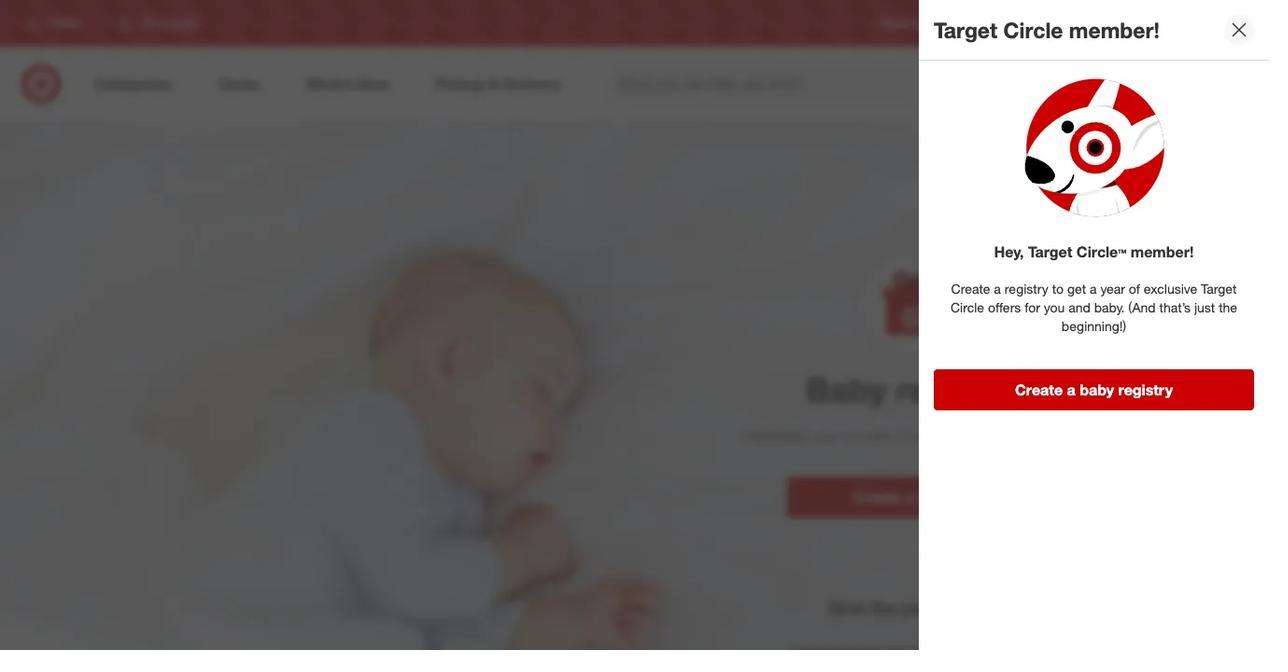 Task type: vqa. For each thing, say whether or not it's contained in the screenshot.
the target circle
yes



Task type: describe. For each thing, give the bounding box(es) containing it.
a right get
[[1090, 281, 1097, 297]]

redcard link
[[1034, 15, 1079, 31]]

celebrate
[[742, 427, 807, 445]]

just
[[1194, 300, 1215, 316]]

0 horizontal spatial the
[[870, 598, 897, 619]]

target circle link
[[1108, 15, 1171, 31]]

target up the to
[[1028, 243, 1072, 261]]

beginning!)
[[1062, 318, 1126, 334]]

baby registry
[[806, 370, 1019, 410]]

get
[[1067, 281, 1086, 297]]

your
[[811, 427, 840, 445]]

give
[[828, 598, 865, 619]]

circle™
[[1077, 243, 1127, 261]]

registry inside "create a baby registry" button
[[1118, 381, 1173, 400]]

(and
[[1128, 300, 1156, 316]]

circle for target circle
[[1142, 16, 1171, 30]]

What can we help you find? suggestions appear below search field
[[606, 64, 1033, 105]]

hey,
[[994, 243, 1024, 261]]

that's
[[1159, 300, 1191, 316]]

1 vertical spatial member!
[[1131, 243, 1194, 261]]

create a baby registry button
[[934, 370, 1254, 411]]

create a registry button
[[787, 477, 1037, 518]]

offers
[[988, 300, 1021, 316]]

baby
[[1080, 381, 1114, 400]]

target inside target circle link
[[1108, 16, 1139, 30]]

ad
[[990, 16, 1004, 30]]

to
[[1052, 281, 1064, 297]]

target circle member! dialog
[[919, 0, 1269, 651]]

create for create a registry to get a year of exclusive target circle offers for you and baby. (and that's just the beginning!)
[[951, 281, 990, 297]]

registry inside create a registry button
[[917, 488, 972, 507]]

registry
[[880, 16, 921, 30]]

long.
[[1050, 427, 1082, 445]]

a for create a baby registry
[[1067, 381, 1076, 400]]

create a registry
[[853, 488, 972, 507]]

target circle member!
[[934, 16, 1160, 43]]

target circle
[[1108, 16, 1171, 30]]

registry up save
[[896, 370, 1019, 410]]



Task type: locate. For each thing, give the bounding box(es) containing it.
member!
[[1069, 16, 1160, 43], [1131, 243, 1194, 261]]

1 vertical spatial of
[[895, 427, 908, 445]]

registry up for
[[1005, 281, 1048, 297]]

year
[[1100, 281, 1125, 297], [1018, 427, 1046, 445]]

and
[[1069, 300, 1091, 316], [935, 427, 960, 445]]

hey, target circle™ member!
[[994, 243, 1194, 261]]

a for create a registry to get a year of exclusive target circle offers for you and baby. (and that's just the beginning!)
[[994, 281, 1001, 297]]

sleeping baby in a light blue onesie image
[[0, 121, 1269, 651]]

of inside create a registry to get a year of exclusive target circle offers for you and baby. (and that's just the beginning!)
[[1129, 281, 1140, 297]]

weekly
[[951, 16, 987, 30]]

the right just
[[1219, 300, 1237, 316]]

perfect
[[902, 598, 964, 619]]

2 horizontal spatial create
[[1015, 381, 1063, 400]]

1 horizontal spatial of
[[1129, 281, 1140, 297]]

registry inside create a registry to get a year of exclusive target circle offers for you and baby. (and that's just the beginning!)
[[1005, 281, 1048, 297]]

create for create a registry
[[853, 488, 900, 507]]

celebrate your bundle of joy and save all year long.
[[742, 427, 1082, 445]]

0 vertical spatial create
[[951, 281, 990, 297]]

circle for target circle member!
[[1003, 16, 1063, 43]]

find
[[1201, 16, 1223, 30]]

and inside create a registry to get a year of exclusive target circle offers for you and baby. (and that's just the beginning!)
[[1069, 300, 1091, 316]]

all
[[999, 427, 1014, 445]]

a up offers
[[994, 281, 1001, 297]]

0 vertical spatial member!
[[1069, 16, 1160, 43]]

for
[[1025, 300, 1040, 316]]

circle
[[1142, 16, 1171, 30], [1003, 16, 1063, 43], [951, 300, 984, 316]]

gift
[[969, 598, 996, 619]]

1 vertical spatial year
[[1018, 427, 1046, 445]]

2 vertical spatial create
[[853, 488, 900, 507]]

of
[[1129, 281, 1140, 297], [895, 427, 908, 445]]

create a registry to get a year of exclusive target circle offers for you and baby. (and that's just the beginning!)
[[951, 281, 1237, 334]]

1 horizontal spatial create
[[951, 281, 990, 297]]

of left joy
[[895, 427, 908, 445]]

1 horizontal spatial and
[[1069, 300, 1091, 316]]

0 vertical spatial and
[[1069, 300, 1091, 316]]

target
[[1108, 16, 1139, 30], [934, 16, 997, 43], [1028, 243, 1072, 261], [1201, 281, 1237, 297]]

create down bundle on the right of page
[[853, 488, 900, 507]]

1 vertical spatial create
[[1015, 381, 1063, 400]]

save
[[964, 427, 995, 445]]

exclusive
[[1144, 281, 1197, 297]]

search button
[[1020, 64, 1065, 108]]

the
[[1219, 300, 1237, 316], [870, 598, 897, 619]]

year right all
[[1018, 427, 1046, 445]]

0 horizontal spatial of
[[895, 427, 908, 445]]

create for create a baby registry
[[1015, 381, 1063, 400]]

target right redcard at the right
[[1108, 16, 1139, 30]]

joy
[[912, 427, 931, 445]]

a down celebrate your bundle of joy and save all year long.
[[905, 488, 913, 507]]

weekly ad link
[[951, 15, 1004, 31]]

create a baby registry
[[1015, 381, 1173, 400]]

0 horizontal spatial circle
[[951, 300, 984, 316]]

search
[[1020, 76, 1065, 95]]

0 vertical spatial the
[[1219, 300, 1237, 316]]

circle inside create a registry to get a year of exclusive target circle offers for you and baby. (and that's just the beginning!)
[[951, 300, 984, 316]]

create up long.
[[1015, 381, 1063, 400]]

1 horizontal spatial year
[[1100, 281, 1125, 297]]

0 vertical spatial of
[[1129, 281, 1140, 297]]

find stores link
[[1201, 15, 1258, 31]]

baby.
[[1094, 300, 1125, 316]]

create
[[951, 281, 990, 297], [1015, 381, 1063, 400], [853, 488, 900, 507]]

a
[[994, 281, 1001, 297], [1090, 281, 1097, 297], [1067, 381, 1076, 400], [905, 488, 913, 507]]

year up baby. on the top right of page
[[1100, 281, 1125, 297]]

1 vertical spatial the
[[870, 598, 897, 619]]

0 horizontal spatial year
[[1018, 427, 1046, 445]]

2 horizontal spatial circle
[[1142, 16, 1171, 30]]

1 vertical spatial and
[[935, 427, 960, 445]]

registry down joy
[[917, 488, 972, 507]]

find stores
[[1201, 16, 1258, 30]]

the right 'give'
[[870, 598, 897, 619]]

registry
[[1005, 281, 1048, 297], [896, 370, 1019, 410], [1118, 381, 1173, 400], [917, 488, 972, 507]]

0 vertical spatial year
[[1100, 281, 1125, 297]]

stores
[[1226, 16, 1258, 30]]

registry link
[[880, 15, 921, 31]]

year inside create a registry to get a year of exclusive target circle offers for you and baby. (and that's just the beginning!)
[[1100, 281, 1125, 297]]

the inside create a registry to get a year of exclusive target circle offers for you and baby. (and that's just the beginning!)
[[1219, 300, 1237, 316]]

weekly ad
[[951, 16, 1004, 30]]

of up (and
[[1129, 281, 1140, 297]]

target up just
[[1201, 281, 1237, 297]]

and down get
[[1069, 300, 1091, 316]]

a for create a registry
[[905, 488, 913, 507]]

redcard
[[1034, 16, 1079, 30]]

target inside create a registry to get a year of exclusive target circle offers for you and baby. (and that's just the beginning!)
[[1201, 281, 1237, 297]]

bundle
[[845, 427, 890, 445]]

1 horizontal spatial the
[[1219, 300, 1237, 316]]

and right joy
[[935, 427, 960, 445]]

target right registry link
[[934, 16, 997, 43]]

you
[[1044, 300, 1065, 316]]

create inside create a registry to get a year of exclusive target circle offers for you and baby. (and that's just the beginning!)
[[951, 281, 990, 297]]

1 horizontal spatial circle
[[1003, 16, 1063, 43]]

registry right "baby"
[[1118, 381, 1173, 400]]

0 horizontal spatial and
[[935, 427, 960, 445]]

a left "baby"
[[1067, 381, 1076, 400]]

baby
[[806, 370, 887, 410]]

create up offers
[[951, 281, 990, 297]]

create a registry link
[[787, 477, 1037, 518]]

0 horizontal spatial create
[[853, 488, 900, 507]]

give the perfect gift
[[828, 598, 996, 619]]



